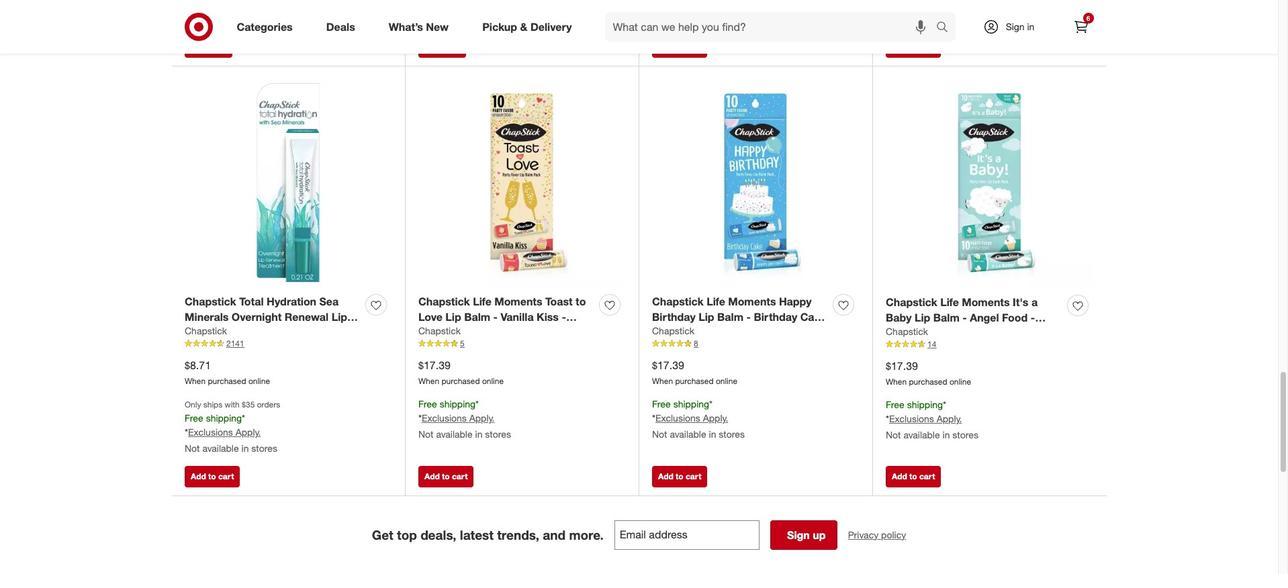 Task type: vqa. For each thing, say whether or not it's contained in the screenshot.


Task type: locate. For each thing, give the bounding box(es) containing it.
2 pickup from the left
[[529, 12, 558, 24]]

online down '8' link
[[716, 376, 738, 386]]

chapstick link for baby
[[886, 325, 928, 339]]

1 horizontal spatial birthday
[[754, 310, 797, 323]]

chapstick life moments it's a baby lip balm - angel food - 10ct/1.5oz
[[886, 295, 1038, 339]]

free for chapstick life moments it's a baby lip balm - angel food - 10ct/1.5oz
[[886, 399, 905, 411]]

chapstick for overnight's chapstick link
[[185, 325, 227, 337]]

up left privacy
[[813, 528, 826, 542]]

chapstick inside chapstick life moments it's a baby lip balm - angel food - 10ct/1.5oz
[[886, 295, 937, 309]]

balm inside chapstick total hydration sea minerals overnight renewal lip balm - 0.21oz
[[185, 325, 211, 339]]

shipping down 14
[[907, 399, 943, 411]]

*
[[476, 398, 479, 410], [709, 398, 713, 410], [943, 399, 946, 411], [418, 412, 422, 424], [652, 412, 656, 424], [242, 413, 245, 424], [886, 413, 889, 425], [185, 427, 188, 438]]

0 vertical spatial up
[[217, 41, 226, 52]]

10ct/1.5oz inside the chapstick life moments toast to love lip balm - vanilla kiss - 10ct/1.5oz
[[418, 325, 471, 339]]

chapstick total hydration sea minerals overnight renewal lip balm - 0.21oz image
[[185, 79, 392, 286], [185, 79, 392, 286]]

up right 'it'
[[217, 41, 226, 52]]

lip
[[332, 310, 347, 323], [446, 310, 461, 323], [699, 310, 714, 323], [915, 311, 930, 324]]

sign for sign in
[[1006, 21, 1025, 32]]

chapstick inside the chapstick life moments toast to love lip balm - vanilla kiss - 10ct/1.5oz
[[418, 295, 470, 308]]

- down toast
[[562, 310, 566, 323]]

$17.39 for chapstick life moments it's a baby lip balm - angel food - 10ct/1.5oz
[[886, 359, 918, 372]]

balm up 14
[[933, 311, 960, 324]]

cart for chapstick life moments it's a baby lip balm - angel food - 10ct/1.5oz
[[919, 471, 935, 481]]

in
[[1027, 21, 1035, 32], [475, 429, 483, 440], [709, 429, 716, 440], [943, 429, 950, 441], [241, 443, 249, 454]]

shipping down '5'
[[440, 398, 476, 410]]

0 horizontal spatial nearby
[[682, 12, 711, 24]]

2 horizontal spatial life
[[940, 295, 959, 309]]

purchased for love
[[442, 376, 480, 386]]

within
[[214, 12, 239, 24], [448, 12, 473, 24]]

chapstick life moments toast to love lip balm - vanilla kiss - 10ct/1.5oz image
[[418, 79, 625, 286], [418, 79, 625, 286]]

check
[[652, 12, 679, 24], [886, 13, 913, 24]]

chapstick life moments it's a baby lip balm - angel food - 10ct/1.5oz image
[[886, 79, 1093, 287], [886, 79, 1093, 287]]

10ct/1.5oz inside chapstick life moments it's a baby lip balm - angel food - 10ct/1.5oz
[[886, 326, 939, 339]]

add to cart for chapstick life moments it's a baby lip balm - angel food - 10ct/1.5oz
[[892, 471, 935, 481]]

sign in link
[[972, 12, 1056, 42]]

- left vanilla
[[493, 310, 498, 323]]

1 horizontal spatial life
[[707, 295, 725, 308]]

0 horizontal spatial pickup
[[296, 12, 324, 24]]

0 horizontal spatial with
[[225, 400, 240, 410]]

online inside $8.71 when purchased online
[[248, 376, 270, 386]]

in inside 'only ships with $35 orders free shipping * * exclusions apply. not available in stores'
[[241, 443, 249, 454]]

food
[[1002, 311, 1028, 324]]

1 birthday from the left
[[652, 310, 696, 323]]

0 horizontal spatial 10ct/1.5oz
[[418, 325, 471, 339]]

sign inside button
[[787, 528, 810, 542]]

0 horizontal spatial sign
[[787, 528, 810, 542]]

1 horizontal spatial sign
[[1006, 21, 1025, 32]]

add for chapstick life moments happy birthday lip balm - birthday cake - 10ct/1.5oz
[[658, 471, 674, 481]]

sign left privacy
[[787, 528, 810, 542]]

1 vertical spatial sign
[[787, 528, 810, 542]]

$17.39 when purchased online
[[418, 358, 504, 386], [652, 358, 738, 386], [886, 359, 971, 387]]

-
[[493, 310, 498, 323], [562, 310, 566, 323], [747, 310, 751, 323], [963, 311, 967, 324], [1031, 311, 1035, 324], [214, 325, 218, 339], [652, 325, 657, 339]]

moments inside chapstick life moments happy birthday lip balm - birthday cake - 10ct/1.5oz
[[728, 295, 776, 308]]

categories link
[[225, 12, 309, 42]]

1 within from the left
[[214, 12, 239, 24]]

1 horizontal spatial 2
[[475, 12, 480, 24]]

only ships with $35 orders free shipping * * exclusions apply. not available in stores
[[185, 400, 280, 454]]

stores
[[713, 12, 739, 24], [947, 13, 973, 24], [485, 429, 511, 440], [719, 429, 745, 440], [953, 429, 979, 441], [251, 443, 277, 454]]

free for chapstick life moments happy birthday lip balm - birthday cake - 10ct/1.5oz
[[652, 398, 671, 410]]

lip right baby
[[915, 311, 930, 324]]

$17.39 for chapstick life moments toast to love lip balm - vanilla kiss - 10ct/1.5oz
[[418, 358, 451, 372]]

0 horizontal spatial 2
[[241, 12, 247, 24]]

birthday up 8
[[652, 310, 696, 323]]

chapstick for chapstick life moments happy birthday lip balm - birthday cake - 10ct/1.5oz
[[652, 295, 704, 308]]

chapstick link down love
[[418, 325, 461, 338]]

when inside $8.71 when purchased online
[[185, 376, 206, 386]]

shipping for chapstick life moments toast to love lip balm - vanilla kiss - 10ct/1.5oz
[[440, 398, 476, 410]]

apply. for love
[[469, 412, 495, 424]]

not inside 'only ships with $35 orders free shipping * * exclusions apply. not available in stores'
[[185, 443, 200, 454]]

shipping down 8
[[673, 398, 709, 410]]

available
[[436, 429, 473, 440], [670, 429, 706, 440], [904, 429, 940, 441], [202, 443, 239, 454]]

moments inside the chapstick life moments toast to love lip balm - vanilla kiss - 10ct/1.5oz
[[495, 295, 542, 308]]

not for chapstick life moments toast to love lip balm - vanilla kiss - 10ct/1.5oz
[[418, 429, 434, 440]]

it's
[[1013, 295, 1029, 309]]

lip up '8' link
[[699, 310, 714, 323]]

cart for chapstick life moments toast to love lip balm - vanilla kiss - 10ct/1.5oz
[[452, 471, 468, 481]]

2
[[241, 12, 247, 24], [475, 12, 480, 24]]

up
[[217, 41, 226, 52], [813, 528, 826, 542]]

privacy policy
[[848, 529, 906, 540]]

$17.39 when purchased online for love
[[418, 358, 504, 386]]

online down 5 link
[[482, 376, 504, 386]]

0 horizontal spatial $17.39 when purchased online
[[418, 358, 504, 386]]

with
[[276, 12, 293, 24], [509, 12, 527, 24], [225, 400, 240, 410]]

chapstick for chapstick life moments toast to love lip balm - vanilla kiss - 10ct/1.5oz
[[418, 295, 470, 308]]

purchased
[[208, 376, 246, 386], [442, 376, 480, 386], [675, 376, 714, 386], [909, 377, 947, 387]]

check nearby stores
[[652, 12, 739, 24], [886, 13, 973, 24]]

exclusions apply. link
[[422, 412, 495, 424], [656, 412, 728, 424], [889, 413, 962, 425], [188, 427, 261, 438]]

what's new
[[389, 20, 449, 33]]

baby
[[886, 311, 912, 324]]

2 horizontal spatial 10ct/1.5oz
[[886, 326, 939, 339]]

0 vertical spatial sign
[[1006, 21, 1025, 32]]

online up orders
[[248, 376, 270, 386]]

balm
[[464, 310, 490, 323], [717, 310, 744, 323], [933, 311, 960, 324], [185, 325, 211, 339]]

life for lip
[[707, 295, 725, 308]]

policy
[[881, 529, 906, 540]]

chapstick total hydration sea minerals overnight renewal lip balm - 0.21oz link
[[185, 294, 360, 339]]

when
[[185, 376, 206, 386], [418, 376, 439, 386], [652, 376, 673, 386], [886, 377, 907, 387]]

happy
[[779, 295, 812, 308]]

chapstick life moments it's a baby lip balm - angel food - 10ct/1.5oz link
[[886, 295, 1062, 339]]

2 birthday from the left
[[754, 310, 797, 323]]

add to cart button for chapstick total hydration sea minerals overnight renewal lip balm - 0.21oz
[[185, 466, 240, 487]]

1 ready from the left
[[185, 12, 212, 24]]

exclusions for chapstick life moments it's a baby lip balm - angel food - 10ct/1.5oz
[[889, 413, 934, 425]]

chapstick link for love
[[418, 325, 461, 338]]

1 horizontal spatial nearby
[[916, 13, 944, 24]]

online down 14 link
[[950, 377, 971, 387]]

sign left 6 link
[[1006, 21, 1025, 32]]

1 horizontal spatial free shipping * * exclusions apply. not available in stores
[[652, 398, 745, 440]]

add to cart button for chapstick life moments it's a baby lip balm - angel food - 10ct/1.5oz
[[886, 466, 941, 487]]

1 horizontal spatial $17.39
[[652, 358, 684, 372]]

purchased down 8
[[675, 376, 714, 386]]

with left $35
[[225, 400, 240, 410]]

exclusions apply. link for chapstick life moments it's a baby lip balm - angel food - 10ct/1.5oz
[[889, 413, 962, 425]]

balm up '5'
[[464, 310, 490, 323]]

moments for toast
[[495, 295, 542, 308]]

chapstick link
[[185, 325, 227, 338], [418, 325, 461, 338], [652, 325, 694, 338], [886, 325, 928, 339]]

balm down minerals
[[185, 325, 211, 339]]

$17.39 when purchased online down 8
[[652, 358, 738, 386]]

check nearby stores button
[[652, 12, 739, 25], [886, 12, 973, 26]]

cart for chapstick total hydration sea minerals overnight renewal lip balm - 0.21oz
[[218, 471, 234, 481]]

within up 'it'
[[214, 12, 239, 24]]

0 horizontal spatial moments
[[495, 295, 542, 308]]

available for chapstick life moments it's a baby lip balm - angel food - 10ct/1.5oz
[[904, 429, 940, 441]]

2 horizontal spatial $17.39
[[886, 359, 918, 372]]

hours
[[249, 12, 273, 24], [483, 12, 507, 24]]

1 horizontal spatial up
[[813, 528, 826, 542]]

chapstick link down minerals
[[185, 325, 227, 338]]

2141
[[226, 339, 244, 349]]

0 horizontal spatial hours
[[249, 12, 273, 24]]

2 horizontal spatial $17.39 when purchased online
[[886, 359, 971, 387]]

online
[[248, 376, 270, 386], [482, 376, 504, 386], [716, 376, 738, 386], [950, 377, 971, 387]]

life inside chapstick life moments it's a baby lip balm - angel food - 10ct/1.5oz
[[940, 295, 959, 309]]

chapstick life moments happy birthday lip balm - birthday cake - 10ct/1.5oz image
[[652, 79, 859, 286], [652, 79, 859, 286]]

$17.39 for chapstick life moments happy birthday lip balm - birthday cake - 10ct/1.5oz
[[652, 358, 684, 372]]

0 horizontal spatial within
[[214, 12, 239, 24]]

10ct/1.5oz for baby
[[886, 326, 939, 339]]

overnight
[[232, 310, 282, 323]]

$17.39
[[418, 358, 451, 372], [652, 358, 684, 372], [886, 359, 918, 372]]

moments for happy
[[728, 295, 776, 308]]

1 vertical spatial up
[[813, 528, 826, 542]]

add
[[658, 41, 674, 52], [892, 41, 907, 52], [191, 471, 206, 481], [424, 471, 440, 481], [658, 471, 674, 481], [892, 471, 907, 481]]

- left "angel"
[[963, 311, 967, 324]]

chapstick link down baby
[[886, 325, 928, 339]]

0 horizontal spatial check
[[652, 12, 679, 24]]

life
[[473, 295, 492, 308], [707, 295, 725, 308], [940, 295, 959, 309]]

5
[[460, 339, 465, 349]]

6 link
[[1066, 12, 1096, 42]]

balm up '8' link
[[717, 310, 744, 323]]

cart
[[686, 41, 701, 52], [919, 41, 935, 52], [218, 471, 234, 481], [452, 471, 468, 481], [686, 471, 701, 481], [919, 471, 935, 481]]

1 horizontal spatial ready
[[418, 12, 445, 24]]

new
[[426, 20, 449, 33]]

2 horizontal spatial moments
[[962, 295, 1010, 309]]

chapstick inside chapstick total hydration sea minerals overnight renewal lip balm - 0.21oz
[[185, 295, 236, 308]]

14
[[928, 339, 937, 350]]

0.21oz
[[221, 325, 254, 339]]

chapstick inside chapstick life moments happy birthday lip balm - birthday cake - 10ct/1.5oz
[[652, 295, 704, 308]]

0 horizontal spatial $17.39
[[418, 358, 451, 372]]

1 2 from the left
[[241, 12, 247, 24]]

6
[[1087, 14, 1090, 22]]

birthday down happy
[[754, 310, 797, 323]]

exclusions
[[422, 412, 467, 424], [656, 412, 700, 424], [889, 413, 934, 425], [188, 427, 233, 438]]

lip inside chapstick life moments happy birthday lip balm - birthday cake - 10ct/1.5oz
[[699, 310, 714, 323]]

add to cart for chapstick life moments happy birthday lip balm - birthday cake - 10ct/1.5oz
[[658, 471, 701, 481]]

10ct/1.5oz for love
[[418, 325, 471, 339]]

apply.
[[469, 412, 495, 424], [703, 412, 728, 424], [937, 413, 962, 425], [236, 427, 261, 438]]

moments up "angel"
[[962, 295, 1010, 309]]

pickup left deals
[[296, 12, 324, 24]]

purchased down '5'
[[442, 376, 480, 386]]

add for chapstick total hydration sea minerals overnight renewal lip balm - 0.21oz
[[191, 471, 206, 481]]

ships
[[203, 400, 222, 410]]

life inside chapstick life moments happy birthday lip balm - birthday cake - 10ct/1.5oz
[[707, 295, 725, 308]]

chapstick for chapstick total hydration sea minerals overnight renewal lip balm - 0.21oz
[[185, 295, 236, 308]]

life inside the chapstick life moments toast to love lip balm - vanilla kiss - 10ct/1.5oz
[[473, 295, 492, 308]]

0 horizontal spatial birthday
[[652, 310, 696, 323]]

0 horizontal spatial free shipping * * exclusions apply. not available in stores
[[418, 398, 511, 440]]

- down minerals
[[214, 325, 218, 339]]

chapstick for chapstick link corresponding to love
[[418, 325, 461, 337]]

what's
[[389, 20, 423, 33]]

$17.39 when purchased online down 14
[[886, 359, 971, 387]]

cake
[[800, 310, 826, 323]]

with left deals
[[276, 12, 293, 24]]

to inside the chapstick life moments toast to love lip balm - vanilla kiss - 10ct/1.5oz
[[576, 295, 586, 308]]

$17.39 when purchased online for lip
[[652, 358, 738, 386]]

nearby for leftmost check nearby stores button
[[682, 12, 711, 24]]

free shipping * * exclusions apply. not available in stores
[[418, 398, 511, 440], [652, 398, 745, 440], [886, 399, 979, 441]]

balm inside the chapstick life moments toast to love lip balm - vanilla kiss - 10ct/1.5oz
[[464, 310, 490, 323]]

moments up '8' link
[[728, 295, 776, 308]]

1 horizontal spatial $17.39 when purchased online
[[652, 358, 738, 386]]

free
[[418, 398, 437, 410], [652, 398, 671, 410], [886, 399, 905, 411], [185, 413, 203, 424]]

2 horizontal spatial free shipping * * exclusions apply. not available in stores
[[886, 399, 979, 441]]

categories
[[237, 20, 293, 33]]

within left pickup
[[448, 12, 473, 24]]

sea
[[319, 295, 339, 308]]

$17.39 when purchased online down '5'
[[418, 358, 504, 386]]

pickup
[[482, 20, 517, 33]]

shipping inside 'only ships with $35 orders free shipping * * exclusions apply. not available in stores'
[[206, 413, 242, 424]]

add to cart
[[658, 41, 701, 52], [892, 41, 935, 52], [191, 471, 234, 481], [424, 471, 468, 481], [658, 471, 701, 481], [892, 471, 935, 481]]

pickup right & on the top left
[[529, 12, 558, 24]]

1 horizontal spatial check nearby stores button
[[886, 12, 973, 26]]

1 horizontal spatial ready within 2 hours with pickup
[[418, 12, 558, 24]]

purchased down 14
[[909, 377, 947, 387]]

shipping down "ships"
[[206, 413, 242, 424]]

privacy policy link
[[848, 528, 906, 542]]

top
[[397, 527, 417, 543]]

with left delivery
[[509, 12, 527, 24]]

10ct/1.5oz inside chapstick life moments happy birthday lip balm - birthday cake - 10ct/1.5oz
[[660, 325, 712, 339]]

chapstick
[[185, 295, 236, 308], [418, 295, 470, 308], [652, 295, 704, 308], [886, 295, 937, 309], [185, 325, 227, 337], [418, 325, 461, 337], [652, 325, 694, 337], [886, 326, 928, 337]]

2 ready within 2 hours with pickup from the left
[[418, 12, 558, 24]]

1 horizontal spatial pickup
[[529, 12, 558, 24]]

0 horizontal spatial up
[[217, 41, 226, 52]]

10ct/1.5oz
[[418, 325, 471, 339], [660, 325, 712, 339], [886, 326, 939, 339]]

0 horizontal spatial ready within 2 hours with pickup
[[185, 12, 324, 24]]

shipping
[[440, 398, 476, 410], [673, 398, 709, 410], [907, 399, 943, 411], [206, 413, 242, 424]]

1 horizontal spatial check
[[886, 13, 913, 24]]

get top deals, latest trends, and more.
[[372, 527, 604, 543]]

moments
[[495, 295, 542, 308], [728, 295, 776, 308], [962, 295, 1010, 309]]

chapstick link up 8
[[652, 325, 694, 338]]

balm inside chapstick life moments happy birthday lip balm - birthday cake - 10ct/1.5oz
[[717, 310, 744, 323]]

delivery
[[531, 20, 572, 33]]

ready
[[185, 12, 212, 24], [418, 12, 445, 24]]

not
[[418, 429, 434, 440], [652, 429, 667, 440], [886, 429, 901, 441], [185, 443, 200, 454]]

exclusions apply. link for chapstick life moments happy birthday lip balm - birthday cake - 10ct/1.5oz
[[656, 412, 728, 424]]

add to cart button
[[652, 36, 708, 58], [886, 36, 941, 58], [185, 466, 240, 487], [418, 466, 474, 487], [652, 466, 708, 487], [886, 466, 941, 487]]

birthday
[[652, 310, 696, 323], [754, 310, 797, 323]]

sign for sign up
[[787, 528, 810, 542]]

a
[[1032, 295, 1038, 309]]

moments for it's
[[962, 295, 1010, 309]]

apply. inside 'only ships with $35 orders free shipping * * exclusions apply. not available in stores'
[[236, 427, 261, 438]]

1 horizontal spatial 10ct/1.5oz
[[660, 325, 712, 339]]

moments up vanilla
[[495, 295, 542, 308]]

None text field
[[614, 520, 760, 550]]

add to cart for chapstick total hydration sea minerals overnight renewal lip balm - 0.21oz
[[191, 471, 234, 481]]

what's new link
[[377, 12, 466, 42]]

purchased for baby
[[909, 377, 947, 387]]

pick it up
[[191, 41, 226, 52]]

1 horizontal spatial hours
[[483, 12, 507, 24]]

1 ready within 2 hours with pickup from the left
[[185, 12, 324, 24]]

1 horizontal spatial moments
[[728, 295, 776, 308]]

0 horizontal spatial life
[[473, 295, 492, 308]]

moments inside chapstick life moments it's a baby lip balm - angel food - 10ct/1.5oz
[[962, 295, 1010, 309]]

lip right love
[[446, 310, 461, 323]]

purchased up "ships"
[[208, 376, 246, 386]]

lip down sea at the left of the page
[[332, 310, 347, 323]]

1 horizontal spatial within
[[448, 12, 473, 24]]

What can we help you find? suggestions appear below search field
[[605, 12, 939, 42]]

apply. for lip
[[703, 412, 728, 424]]

exclusions for chapstick life moments toast to love lip balm - vanilla kiss - 10ct/1.5oz
[[422, 412, 467, 424]]

0 horizontal spatial ready
[[185, 12, 212, 24]]

purchased inside $8.71 when purchased online
[[208, 376, 246, 386]]

stores inside 'only ships with $35 orders free shipping * * exclusions apply. not available in stores'
[[251, 443, 277, 454]]

chapstick for chapstick life moments it's a baby lip balm - angel food - 10ct/1.5oz
[[886, 295, 937, 309]]



Task type: describe. For each thing, give the bounding box(es) containing it.
lip inside the chapstick life moments toast to love lip balm - vanilla kiss - 10ct/1.5oz
[[446, 310, 461, 323]]

deals,
[[421, 527, 456, 543]]

total
[[239, 295, 264, 308]]

add to cart button for chapstick life moments happy birthday lip balm - birthday cake - 10ct/1.5oz
[[652, 466, 708, 487]]

0 horizontal spatial check nearby stores
[[652, 12, 739, 24]]

2 hours from the left
[[483, 12, 507, 24]]

in for chapstick life moments it's a baby lip balm - angel food - 10ct/1.5oz
[[943, 429, 950, 441]]

when for chapstick life moments toast to love lip balm - vanilla kiss - 10ct/1.5oz
[[418, 376, 439, 386]]

chapstick life moments happy birthday lip balm - birthday cake - 10ct/1.5oz link
[[652, 294, 827, 339]]

purchased for overnight
[[208, 376, 246, 386]]

more.
[[569, 527, 604, 543]]

cart for chapstick life moments happy birthday lip balm - birthday cake - 10ct/1.5oz
[[686, 471, 701, 481]]

only
[[185, 400, 201, 410]]

not for chapstick life moments happy birthday lip balm - birthday cake - 10ct/1.5oz
[[652, 429, 667, 440]]

life for love
[[473, 295, 492, 308]]

trends,
[[497, 527, 539, 543]]

free shipping * * exclusions apply. not available in stores for chapstick life moments it's a baby lip balm - angel food - 10ct/1.5oz
[[886, 399, 979, 441]]

kiss
[[537, 310, 559, 323]]

2 ready from the left
[[418, 12, 445, 24]]

1 hours from the left
[[249, 12, 273, 24]]

online for 0.21oz
[[248, 376, 270, 386]]

2 2 from the left
[[475, 12, 480, 24]]

online for food
[[950, 377, 971, 387]]

2141 link
[[185, 338, 392, 350]]

pick it up button
[[185, 36, 233, 58]]

sign up
[[787, 528, 826, 542]]

$8.71
[[185, 358, 211, 372]]

hydration
[[267, 295, 316, 308]]

pick
[[191, 41, 207, 52]]

balm inside chapstick life moments it's a baby lip balm - angel food - 10ct/1.5oz
[[933, 311, 960, 324]]

- down a
[[1031, 311, 1035, 324]]

chapstick for chapstick link related to baby
[[886, 326, 928, 337]]

- up '8' link
[[747, 310, 751, 323]]

shipping for chapstick life moments it's a baby lip balm - angel food - 10ct/1.5oz
[[907, 399, 943, 411]]

exclusions for chapstick life moments happy birthday lip balm - birthday cake - 10ct/1.5oz
[[656, 412, 700, 424]]

in for chapstick life moments happy birthday lip balm - birthday cake - 10ct/1.5oz
[[709, 429, 716, 440]]

1 pickup from the left
[[296, 12, 324, 24]]

when for chapstick life moments happy birthday lip balm - birthday cake - 10ct/1.5oz
[[652, 376, 673, 386]]

when for chapstick total hydration sea minerals overnight renewal lip balm - 0.21oz
[[185, 376, 206, 386]]

search button
[[930, 12, 962, 44]]

chapstick link for overnight
[[185, 325, 227, 338]]

8 link
[[652, 338, 859, 350]]

available inside 'only ships with $35 orders free shipping * * exclusions apply. not available in stores'
[[202, 443, 239, 454]]

add to cart button for chapstick life moments toast to love lip balm - vanilla kiss - 10ct/1.5oz
[[418, 466, 474, 487]]

lip inside chapstick total hydration sea minerals overnight renewal lip balm - 0.21oz
[[332, 310, 347, 323]]

up inside 'button'
[[217, 41, 226, 52]]

love
[[418, 310, 443, 323]]

free shipping * * exclusions apply. not available in stores for chapstick life moments happy birthday lip balm - birthday cake - 10ct/1.5oz
[[652, 398, 745, 440]]

in for chapstick life moments toast to love lip balm - vanilla kiss - 10ct/1.5oz
[[475, 429, 483, 440]]

lip inside chapstick life moments it's a baby lip balm - angel food - 10ct/1.5oz
[[915, 311, 930, 324]]

online for kiss
[[482, 376, 504, 386]]

add for chapstick life moments toast to love lip balm - vanilla kiss - 10ct/1.5oz
[[424, 471, 440, 481]]

$8.71 when purchased online
[[185, 358, 270, 386]]

vanilla
[[501, 310, 534, 323]]

renewal
[[285, 310, 329, 323]]

free inside 'only ships with $35 orders free shipping * * exclusions apply. not available in stores'
[[185, 413, 203, 424]]

shipping for chapstick life moments happy birthday lip balm - birthday cake - 10ct/1.5oz
[[673, 398, 709, 410]]

exclusions apply. link for chapstick life moments toast to love lip balm - vanilla kiss - 10ct/1.5oz
[[422, 412, 495, 424]]

orders
[[257, 400, 280, 410]]

angel
[[970, 311, 999, 324]]

purchased for lip
[[675, 376, 714, 386]]

chapstick life moments toast to love lip balm - vanilla kiss - 10ct/1.5oz
[[418, 295, 586, 339]]

2 within from the left
[[448, 12, 473, 24]]

add to cart for chapstick life moments toast to love lip balm - vanilla kiss - 10ct/1.5oz
[[424, 471, 468, 481]]

chapstick link for lip
[[652, 325, 694, 338]]

5 link
[[418, 338, 625, 350]]

&
[[520, 20, 528, 33]]

14 link
[[886, 339, 1093, 351]]

chapstick life moments happy birthday lip balm - birthday cake - 10ct/1.5oz
[[652, 295, 826, 339]]

deals
[[326, 20, 355, 33]]

exclusions inside 'only ships with $35 orders free shipping * * exclusions apply. not available in stores'
[[188, 427, 233, 438]]

2 horizontal spatial with
[[509, 12, 527, 24]]

apply. for baby
[[937, 413, 962, 425]]

up inside button
[[813, 528, 826, 542]]

add for chapstick life moments it's a baby lip balm - angel food - 10ct/1.5oz
[[892, 471, 907, 481]]

pickup & delivery link
[[471, 12, 589, 42]]

available for chapstick life moments toast to love lip balm - vanilla kiss - 10ct/1.5oz
[[436, 429, 473, 440]]

1 horizontal spatial check nearby stores
[[886, 13, 973, 24]]

it
[[210, 41, 215, 52]]

search
[[930, 21, 962, 35]]

available for chapstick life moments happy birthday lip balm - birthday cake - 10ct/1.5oz
[[670, 429, 706, 440]]

when for chapstick life moments it's a baby lip balm - angel food - 10ct/1.5oz
[[886, 377, 907, 387]]

toast
[[545, 295, 573, 308]]

free for chapstick life moments toast to love lip balm - vanilla kiss - 10ct/1.5oz
[[418, 398, 437, 410]]

and
[[543, 527, 566, 543]]

- left 8
[[652, 325, 657, 339]]

sign up button
[[770, 520, 837, 550]]

1 horizontal spatial with
[[276, 12, 293, 24]]

get
[[372, 527, 393, 543]]

nearby for check nearby stores button to the right
[[916, 13, 944, 24]]

0 horizontal spatial check nearby stores button
[[652, 12, 739, 25]]

sign in
[[1006, 21, 1035, 32]]

- inside chapstick total hydration sea minerals overnight renewal lip balm - 0.21oz
[[214, 325, 218, 339]]

pickup & delivery
[[482, 20, 572, 33]]

chapstick life moments toast to love lip balm - vanilla kiss - 10ct/1.5oz link
[[418, 294, 594, 339]]

with inside 'only ships with $35 orders free shipping * * exclusions apply. not available in stores'
[[225, 400, 240, 410]]

minerals
[[185, 310, 229, 323]]

$35
[[242, 400, 255, 410]]

not for chapstick life moments it's a baby lip balm - angel food - 10ct/1.5oz
[[886, 429, 901, 441]]

latest
[[460, 527, 494, 543]]

8
[[694, 339, 698, 349]]

life for baby
[[940, 295, 959, 309]]

free shipping * * exclusions apply. not available in stores for chapstick life moments toast to love lip balm - vanilla kiss - 10ct/1.5oz
[[418, 398, 511, 440]]

$17.39 when purchased online for baby
[[886, 359, 971, 387]]

chapstick total hydration sea minerals overnight renewal lip balm - 0.21oz
[[185, 295, 347, 339]]

online for -
[[716, 376, 738, 386]]

privacy
[[848, 529, 879, 540]]

chapstick for chapstick link associated with lip
[[652, 325, 694, 337]]

deals link
[[315, 12, 372, 42]]



